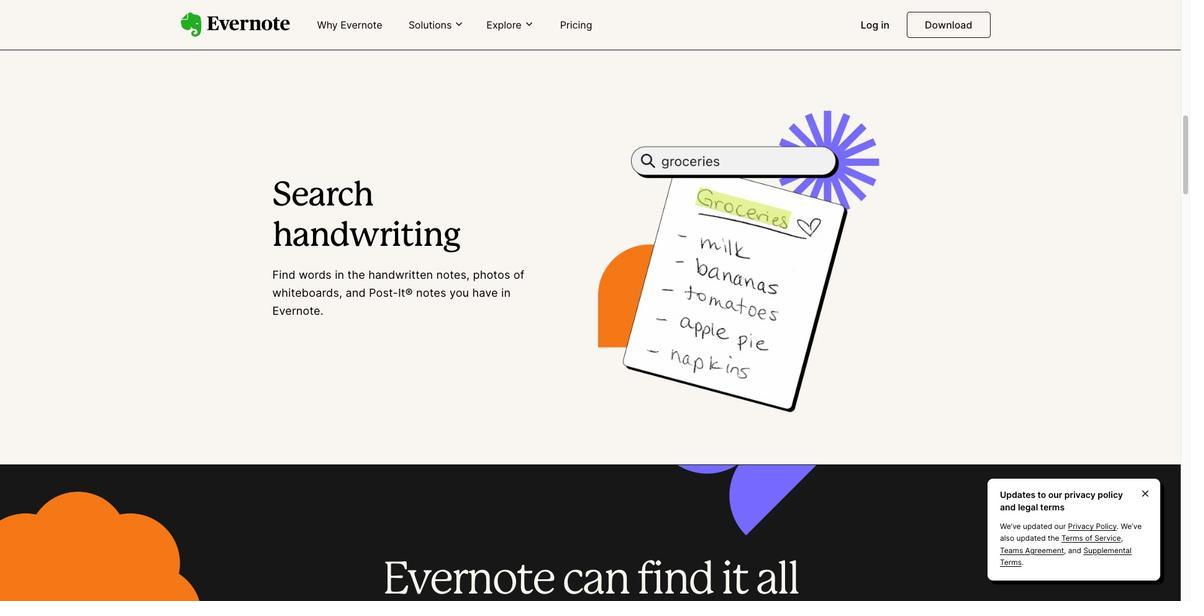 Task type: locate. For each thing, give the bounding box(es) containing it.
and inside find words in the handwritten notes, photos of whiteboards, and post-it® notes you have in evernote.
[[346, 286, 366, 300]]

2 vertical spatial in
[[501, 286, 511, 300]]

, down . we've also updated the
[[1064, 546, 1066, 555]]

terms of service link
[[1062, 534, 1121, 543]]

it®
[[398, 286, 413, 300]]

0 horizontal spatial we've
[[1000, 522, 1021, 531]]

updated inside . we've also updated the
[[1017, 534, 1046, 543]]

log in link
[[853, 14, 897, 37]]

0 vertical spatial .
[[1117, 522, 1119, 531]]

updated down legal
[[1023, 522, 1053, 531]]

our up terms of service , teams agreement , and
[[1055, 522, 1066, 531]]

evernote.
[[272, 304, 324, 317]]

supplemental terms link
[[1000, 546, 1132, 567]]

1 horizontal spatial in
[[501, 286, 511, 300]]

terms
[[1040, 502, 1065, 512]]

in right words
[[335, 269, 344, 282]]

of
[[514, 269, 525, 282], [1086, 534, 1093, 543]]

0 vertical spatial of
[[514, 269, 525, 282]]

supplemental
[[1084, 546, 1132, 555]]

2 horizontal spatial and
[[1068, 546, 1082, 555]]

0 vertical spatial our
[[1049, 490, 1063, 500]]

.
[[1117, 522, 1119, 531], [1022, 558, 1024, 567]]

0 horizontal spatial and
[[346, 286, 366, 300]]

1 horizontal spatial .
[[1117, 522, 1119, 531]]

we've up also
[[1000, 522, 1021, 531]]

post-
[[369, 286, 398, 300]]

search
[[272, 181, 373, 212]]

pricing
[[560, 19, 592, 31]]

in right have
[[501, 286, 511, 300]]

1 horizontal spatial we've
[[1121, 522, 1142, 531]]

1 vertical spatial in
[[335, 269, 344, 282]]

1 vertical spatial terms
[[1000, 558, 1022, 567]]

1 vertical spatial and
[[1000, 502, 1016, 512]]

whiteboards,
[[272, 286, 342, 300]]

0 horizontal spatial terms
[[1000, 558, 1022, 567]]

we've
[[1000, 522, 1021, 531], [1121, 522, 1142, 531]]

0 horizontal spatial the
[[348, 269, 365, 282]]

the down the handwriting
[[348, 269, 365, 282]]

our for privacy
[[1055, 522, 1066, 531]]

updates
[[1000, 490, 1036, 500]]

legal
[[1018, 502, 1038, 512]]

we've right policy
[[1121, 522, 1142, 531]]

. up "service" in the bottom right of the page
[[1117, 522, 1119, 531]]

privacy policy link
[[1068, 522, 1117, 531]]

updated
[[1023, 522, 1053, 531], [1017, 534, 1046, 543]]

policy
[[1098, 490, 1123, 500]]

1 horizontal spatial ,
[[1121, 534, 1123, 543]]

our inside updates to our privacy policy and legal terms
[[1049, 490, 1063, 500]]

and down updates
[[1000, 502, 1016, 512]]

0 horizontal spatial of
[[514, 269, 525, 282]]

of right the photos
[[514, 269, 525, 282]]

0 vertical spatial terms
[[1062, 534, 1083, 543]]

1 horizontal spatial the
[[1048, 534, 1060, 543]]

teams agreement link
[[1000, 546, 1064, 555]]

,
[[1121, 534, 1123, 543], [1064, 546, 1066, 555]]

1 vertical spatial ,
[[1064, 546, 1066, 555]]

our up terms
[[1049, 490, 1063, 500]]

2 we've from the left
[[1121, 522, 1142, 531]]

the down "we've updated our privacy policy"
[[1048, 534, 1060, 543]]

0 horizontal spatial .
[[1022, 558, 1024, 567]]

and down . we've also updated the
[[1068, 546, 1082, 555]]

supplemental terms
[[1000, 546, 1132, 567]]

our
[[1049, 490, 1063, 500], [1055, 522, 1066, 531]]

have
[[472, 286, 498, 300]]

0 vertical spatial and
[[346, 286, 366, 300]]

in right log on the top right of page
[[881, 19, 890, 31]]

notes
[[416, 286, 446, 300]]

1 we've from the left
[[1000, 522, 1021, 531]]

terms down teams
[[1000, 558, 1022, 567]]

and
[[346, 286, 366, 300], [1000, 502, 1016, 512], [1068, 546, 1082, 555]]

1 vertical spatial the
[[1048, 534, 1060, 543]]

, up supplemental
[[1121, 534, 1123, 543]]

. inside . we've also updated the
[[1117, 522, 1119, 531]]

0 vertical spatial ,
[[1121, 534, 1123, 543]]

download link
[[907, 12, 991, 38]]

terms
[[1062, 534, 1083, 543], [1000, 558, 1022, 567]]

2 horizontal spatial in
[[881, 19, 890, 31]]

1 horizontal spatial and
[[1000, 502, 1016, 512]]

. for .
[[1022, 558, 1024, 567]]

2 vertical spatial and
[[1068, 546, 1082, 555]]

we've inside . we've also updated the
[[1121, 522, 1142, 531]]

terms down privacy
[[1062, 534, 1083, 543]]

1 vertical spatial of
[[1086, 534, 1093, 543]]

1 vertical spatial updated
[[1017, 534, 1046, 543]]

updated up teams agreement link
[[1017, 534, 1046, 543]]

1 vertical spatial .
[[1022, 558, 1024, 567]]

explore
[[487, 19, 522, 31]]

notes,
[[436, 269, 470, 282]]

. down teams agreement link
[[1022, 558, 1024, 567]]

the
[[348, 269, 365, 282], [1048, 534, 1060, 543]]

1 horizontal spatial of
[[1086, 534, 1093, 543]]

of down privacy policy link
[[1086, 534, 1093, 543]]

in
[[881, 19, 890, 31], [335, 269, 344, 282], [501, 286, 511, 300]]

and left 'post-'
[[346, 286, 366, 300]]

0 horizontal spatial ,
[[1064, 546, 1066, 555]]

1 vertical spatial our
[[1055, 522, 1066, 531]]

0 vertical spatial the
[[348, 269, 365, 282]]

1 horizontal spatial terms
[[1062, 534, 1083, 543]]



Task type: describe. For each thing, give the bounding box(es) containing it.
agreement
[[1025, 546, 1064, 555]]

terms inside 'supplemental terms'
[[1000, 558, 1022, 567]]

pricing link
[[553, 14, 600, 37]]

words
[[299, 269, 332, 282]]

0 horizontal spatial in
[[335, 269, 344, 282]]

privacy
[[1065, 490, 1096, 500]]

service
[[1095, 534, 1121, 543]]

evernote
[[341, 19, 382, 31]]

we've updated our privacy policy
[[1000, 522, 1117, 531]]

. we've also updated the
[[1000, 522, 1142, 543]]

terms inside terms of service , teams agreement , and
[[1062, 534, 1083, 543]]

solutions
[[409, 19, 452, 31]]

. for . we've also updated the
[[1117, 522, 1119, 531]]

privacy
[[1068, 522, 1094, 531]]

teams
[[1000, 546, 1023, 555]]

handwritten
[[369, 269, 433, 282]]

explore button
[[483, 18, 538, 32]]

log in
[[861, 19, 890, 31]]

and inside terms of service , teams agreement , and
[[1068, 546, 1082, 555]]

0 vertical spatial updated
[[1023, 522, 1053, 531]]

search handwriting
[[272, 181, 460, 252]]

evernote logo image
[[180, 12, 290, 37]]

why evernote link
[[310, 14, 390, 37]]

why evernote
[[317, 19, 382, 31]]

the inside . we've also updated the
[[1048, 534, 1060, 543]]

log
[[861, 19, 879, 31]]

0 vertical spatial in
[[881, 19, 890, 31]]

our for privacy
[[1049, 490, 1063, 500]]

policy
[[1096, 522, 1117, 531]]

photos
[[473, 269, 510, 282]]

solutions button
[[405, 18, 468, 32]]

find
[[272, 269, 296, 282]]

terms of service , teams agreement , and
[[1000, 534, 1123, 555]]

find words in the handwritten notes, photos of whiteboards, and post-it® notes you have in evernote.
[[272, 269, 525, 317]]

to
[[1038, 490, 1046, 500]]

of inside find words in the handwritten notes, photos of whiteboards, and post-it® notes you have in evernote.
[[514, 269, 525, 282]]

of inside terms of service , teams agreement , and
[[1086, 534, 1093, 543]]

also
[[1000, 534, 1015, 543]]

and inside updates to our privacy policy and legal terms
[[1000, 502, 1016, 512]]

you
[[450, 286, 469, 300]]

download
[[925, 19, 973, 31]]

the inside find words in the handwritten notes, photos of whiteboards, and post-it® notes you have in evernote.
[[348, 269, 365, 282]]

handwriting
[[272, 221, 460, 252]]

why
[[317, 19, 338, 31]]

updates to our privacy policy and legal terms
[[1000, 490, 1123, 512]]

handwriting screen image
[[559, 106, 909, 415]]



Task type: vqa. For each thing, say whether or not it's contained in the screenshot.
. inside the . We've also updated the
yes



